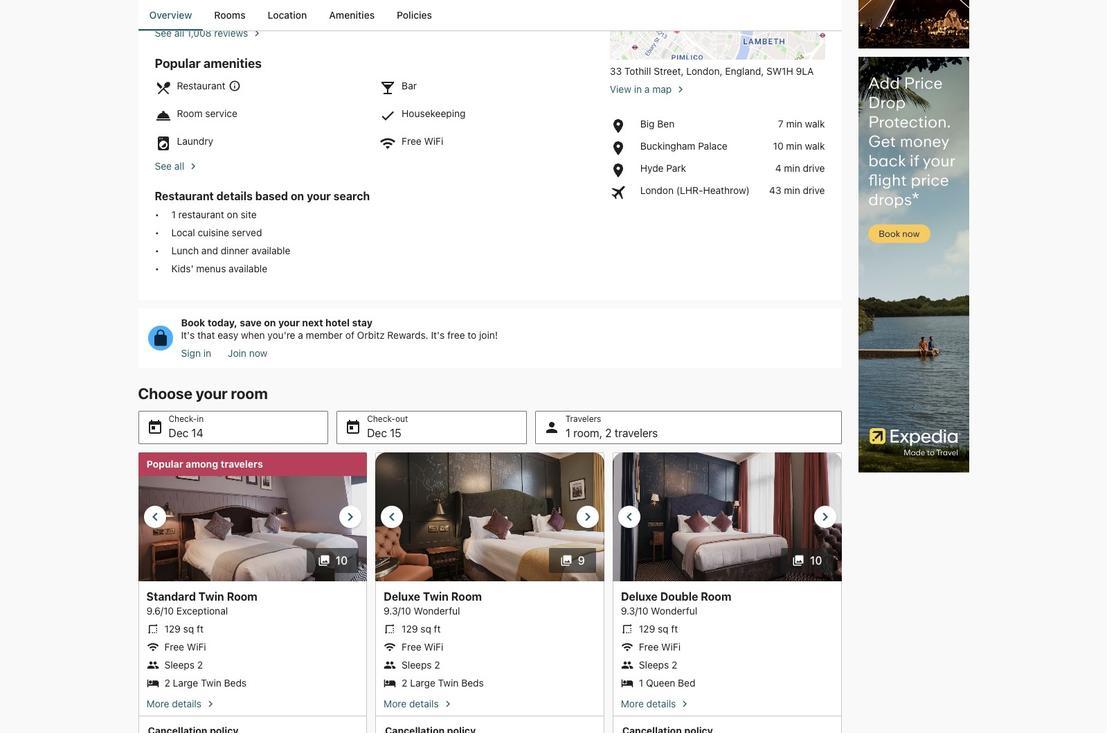 Task type: describe. For each thing, give the bounding box(es) containing it.
rooms
[[214, 9, 246, 21]]

room for deluxe twin room
[[452, 590, 482, 603]]

save
[[240, 317, 262, 328]]

view in a map
[[610, 83, 672, 95]]

1 room, 2 travelers
[[566, 427, 658, 439]]

min for 4
[[785, 162, 801, 174]]

show all 9 images for deluxe twin room image
[[560, 554, 573, 567]]

list containing 1 restaurant on site
[[155, 208, 594, 275]]

rooms link
[[203, 0, 257, 30]]

medium image for deluxe double room more details button
[[679, 698, 692, 710]]

43
[[770, 184, 782, 196]]

your for next
[[278, 317, 300, 328]]

1 for 1 queen bed
[[639, 677, 644, 689]]

dec for dec 14
[[169, 427, 189, 439]]

queen
[[646, 677, 676, 689]]

travelers inside 1 room, 2 travelers button
[[615, 427, 658, 439]]

site
[[241, 208, 257, 220]]

buckingham palace
[[641, 140, 728, 152]]

policies
[[397, 9, 432, 21]]

restaurant for restaurant details based on your search
[[155, 190, 214, 202]]

london
[[641, 184, 674, 196]]

rewards.
[[388, 329, 429, 341]]

restaurant for restaurant
[[177, 80, 226, 91]]

local cuisine served
[[171, 226, 262, 238]]

amenities
[[329, 9, 375, 21]]

see all
[[155, 160, 184, 172]]

medium image for more details
[[204, 698, 217, 710]]

in for the
[[202, 3, 209, 15]]

1 restaurant on site list item
[[155, 208, 594, 221]]

see for see all 1,008 reviews
[[155, 27, 172, 39]]

free for standard twin room
[[165, 641, 184, 653]]

popular for popular amenities
[[155, 56, 201, 71]]

local
[[171, 226, 195, 238]]

popular location image
[[610, 162, 635, 179]]

standard twin room | in-room safe, desk, iron/ironing board, free wifi image
[[138, 452, 367, 581]]

9.3/10 for deluxe double room
[[621, 605, 649, 617]]

129 sq ft for deluxe twin room
[[402, 623, 441, 635]]

deluxe twin room | in-room safe, desk, iron/ironing board, free wifi image
[[376, 452, 605, 581]]

129 for standard twin room
[[165, 623, 181, 635]]

buckingham
[[641, 140, 696, 152]]

free wifi list item for standard twin room
[[147, 641, 359, 653]]

dec 14 button
[[138, 411, 329, 444]]

free wifi list item for deluxe double room
[[621, 641, 834, 653]]

min for 10
[[787, 140, 803, 152]]

the
[[212, 3, 227, 15]]

ft for deluxe twin room
[[434, 623, 441, 635]]

popular amenities
[[155, 56, 262, 71]]

overview link
[[138, 0, 203, 30]]

1 room, 2 travelers button
[[535, 411, 842, 444]]

member
[[306, 329, 343, 341]]

popular location image for big
[[610, 118, 635, 134]]

when
[[241, 329, 265, 341]]

4 min drive
[[776, 162, 826, 174]]

ben
[[658, 118, 675, 129]]

1 vertical spatial available
[[229, 262, 268, 274]]

deluxe for deluxe twin room
[[384, 590, 421, 603]]

rated in the top 10% for cleanliness
[[173, 3, 333, 15]]

1,008
[[187, 27, 212, 39]]

sq for standard twin room
[[183, 623, 194, 635]]

sleeps 2 for deluxe twin room
[[402, 659, 440, 671]]

beds for deluxe twin room
[[462, 677, 484, 689]]

london,
[[687, 65, 723, 77]]

deluxe for deluxe double room
[[621, 590, 658, 603]]

1 queen bed
[[639, 677, 696, 689]]

today,
[[208, 317, 237, 328]]

sleeps for standard twin room
[[165, 659, 195, 671]]

4
[[776, 162, 782, 174]]

7 min walk
[[779, 118, 826, 129]]

service
[[205, 107, 238, 119]]

9.6/10
[[147, 605, 174, 617]]

big ben
[[641, 118, 675, 129]]

14
[[192, 427, 203, 439]]

hyde
[[641, 162, 664, 174]]

0 horizontal spatial your
[[196, 384, 228, 402]]

1 restaurant on site
[[171, 208, 257, 220]]

large for deluxe
[[410, 677, 436, 689]]

lunch and dinner available
[[171, 244, 291, 256]]

on for save
[[264, 317, 276, 328]]

9la
[[796, 65, 814, 77]]

and
[[202, 244, 218, 256]]

rated
[[173, 3, 199, 15]]

sleeps for deluxe double room
[[639, 659, 669, 671]]

walk for 10 min walk
[[806, 140, 826, 152]]

deluxe twin room 9.3/10 wonderful
[[384, 590, 482, 617]]

free wifi list item for deluxe twin room
[[384, 641, 596, 653]]

show next image image for standard twin room
[[342, 508, 359, 525]]

sign
[[181, 347, 201, 359]]

min for 7
[[787, 118, 803, 129]]

of
[[346, 329, 355, 341]]

book today, save on your next hotel stay it's that easy when you're a member of orbitz rewards. it's free to join!
[[181, 317, 498, 341]]

cleanliness
[[284, 3, 333, 15]]

a inside button
[[645, 83, 650, 95]]

lunch and dinner available list item
[[155, 244, 594, 257]]

amenities
[[204, 56, 262, 71]]

129 sq ft list item for deluxe twin room
[[384, 623, 596, 635]]

orbitz
[[357, 329, 385, 341]]

cuisine
[[198, 226, 229, 238]]

show all 10 images for deluxe double room image
[[793, 554, 805, 567]]

sleeps 2 list item for standard twin room
[[147, 659, 359, 671]]

search
[[334, 190, 370, 202]]

dec 15 button
[[337, 411, 527, 444]]

restaurant
[[178, 208, 224, 220]]

list containing sign in
[[181, 347, 498, 359]]

129 sq ft list item for deluxe double room
[[621, 623, 834, 635]]

medium image for "view in a map" button
[[675, 83, 687, 95]]

wonderful for twin
[[414, 605, 460, 617]]

street,
[[654, 65, 684, 77]]

a inside the book today, save on your next hotel stay it's that easy when you're a member of orbitz rewards. it's free to join!
[[298, 329, 303, 341]]

twin inside the deluxe twin room 9.3/10 wonderful
[[423, 590, 449, 603]]

walk for 7 min walk
[[806, 118, 826, 129]]

free
[[448, 329, 465, 341]]

sw1h
[[767, 65, 794, 77]]

deluxe double room | in-room safe, desk, iron/ironing board, free wifi image
[[613, 452, 842, 581]]

overview
[[149, 9, 192, 21]]

wonderful for double
[[651, 605, 698, 617]]

1 for 1 room, 2 travelers
[[566, 427, 571, 439]]

now
[[249, 347, 268, 359]]

drive for 4 min drive
[[803, 162, 826, 174]]

location
[[268, 9, 307, 21]]

view in a map button
[[610, 77, 826, 95]]

wifi down housekeeping
[[424, 135, 444, 147]]

sleeps 2 for standard twin room
[[165, 659, 203, 671]]

10 button for standard twin room
[[307, 548, 359, 573]]

next
[[302, 317, 323, 328]]

standard
[[147, 590, 196, 603]]

your for search
[[307, 190, 331, 202]]

exceptional
[[177, 605, 228, 617]]

show next image image for deluxe double room
[[817, 508, 834, 525]]

15
[[390, 427, 402, 439]]

9 button
[[549, 548, 596, 573]]

10 for standard twin room
[[336, 554, 348, 567]]

room for deluxe double room
[[701, 590, 732, 603]]

all for see all 1,008 reviews
[[174, 27, 184, 39]]

free wifi down housekeeping
[[402, 135, 444, 147]]

policies link
[[386, 0, 443, 30]]

medium image for see all 1,008 reviews button
[[251, 27, 263, 39]]

you're
[[268, 329, 296, 341]]

129 for deluxe twin room
[[402, 623, 418, 635]]

map
[[653, 83, 672, 95]]

dec for dec 15
[[367, 427, 387, 439]]

2 large twin beds for deluxe
[[402, 677, 484, 689]]

dinner
[[221, 244, 249, 256]]

show all 10 images for standard twin room image
[[318, 554, 330, 567]]

more details button for standard twin room
[[147, 698, 359, 710]]

details for deluxe twin room
[[409, 698, 439, 709]]

see all 1,008 reviews button
[[155, 21, 594, 39]]

room
[[231, 384, 268, 402]]

theme default image
[[228, 80, 241, 92]]

show previous image image for standard twin room
[[147, 508, 163, 525]]

popular location image for buckingham
[[610, 140, 635, 156]]



Task type: locate. For each thing, give the bounding box(es) containing it.
2 horizontal spatial ft
[[672, 623, 678, 635]]

1 horizontal spatial 10 button
[[782, 548, 834, 573]]

show next image image for deluxe twin room
[[580, 508, 596, 525]]

your
[[307, 190, 331, 202], [278, 317, 300, 328], [196, 384, 228, 402]]

ft for standard twin room
[[197, 623, 204, 635]]

2 sleeps 2 list item from the left
[[384, 659, 596, 671]]

all down laundry
[[174, 160, 184, 172]]

ft for deluxe double room
[[672, 623, 678, 635]]

1 horizontal spatial sleeps 2 list item
[[384, 659, 596, 671]]

1
[[171, 208, 176, 220], [566, 427, 571, 439], [639, 677, 644, 689]]

show next image image
[[342, 508, 359, 525], [580, 508, 596, 525], [817, 508, 834, 525]]

1 horizontal spatial show previous image image
[[384, 508, 401, 525]]

0 horizontal spatial it's
[[181, 329, 195, 341]]

1 vertical spatial popular
[[147, 458, 183, 470]]

2 deluxe from the left
[[621, 590, 658, 603]]

1 vertical spatial travelers
[[221, 458, 263, 470]]

dec 14
[[169, 427, 203, 439]]

0 vertical spatial your
[[307, 190, 331, 202]]

3 sq from the left
[[658, 623, 669, 635]]

129 sq ft for deluxe double room
[[639, 623, 678, 635]]

popular down the 1,008
[[155, 56, 201, 71]]

9.3/10 inside the deluxe twin room 9.3/10 wonderful
[[384, 605, 411, 617]]

1 horizontal spatial more details button
[[384, 698, 596, 710]]

2 129 sq ft list item from the left
[[384, 623, 596, 635]]

tothill
[[625, 65, 652, 77]]

large for standard
[[173, 677, 198, 689]]

1 more details from the left
[[147, 698, 202, 709]]

wifi down exceptional
[[187, 641, 206, 653]]

1 up local
[[171, 208, 176, 220]]

1 horizontal spatial it's
[[431, 329, 445, 341]]

travelers
[[615, 427, 658, 439], [221, 458, 263, 470]]

free up queen
[[639, 641, 659, 653]]

sleeps
[[165, 659, 195, 671], [402, 659, 432, 671], [639, 659, 669, 671]]

3 sleeps from the left
[[639, 659, 669, 671]]

1 all from the top
[[174, 27, 184, 39]]

2 show next image image from the left
[[580, 508, 596, 525]]

2 2 large twin beds from the left
[[402, 677, 484, 689]]

10 for deluxe double room
[[811, 554, 823, 567]]

walk up 10 min walk
[[806, 118, 826, 129]]

free wifi
[[402, 135, 444, 147], [165, 641, 206, 653], [402, 641, 444, 653], [639, 641, 681, 653]]

0 horizontal spatial dec
[[169, 427, 189, 439]]

sleeps 2 up queen
[[639, 659, 678, 671]]

129 sq ft list item for standard twin room
[[147, 623, 359, 635]]

map image
[[610, 0, 826, 59]]

top
[[229, 3, 244, 15]]

1 beds from the left
[[224, 677, 247, 689]]

sleeps for deluxe twin room
[[402, 659, 432, 671]]

1 queen bed list item
[[621, 677, 834, 689]]

join now
[[228, 347, 268, 359]]

book
[[181, 317, 205, 328]]

1 horizontal spatial sleeps
[[402, 659, 432, 671]]

1 vertical spatial all
[[174, 160, 184, 172]]

small image
[[155, 3, 167, 16]]

deluxe inside the deluxe twin room 9.3/10 wonderful
[[384, 590, 421, 603]]

your left the search
[[307, 190, 331, 202]]

show previous image image for deluxe twin room
[[384, 508, 401, 525]]

2 vertical spatial on
[[264, 317, 276, 328]]

1 horizontal spatial 1
[[566, 427, 571, 439]]

free wifi down the deluxe twin room 9.3/10 wonderful
[[402, 641, 444, 653]]

dec left 15
[[367, 427, 387, 439]]

0 vertical spatial medium image
[[187, 160, 200, 172]]

0 horizontal spatial 129 sq ft list item
[[147, 623, 359, 635]]

double
[[661, 590, 699, 603]]

2 10 button from the left
[[782, 548, 834, 573]]

popular left among
[[147, 458, 183, 470]]

on
[[291, 190, 304, 202], [227, 208, 238, 220], [264, 317, 276, 328]]

0 horizontal spatial travelers
[[221, 458, 263, 470]]

details
[[217, 190, 253, 202], [172, 698, 202, 709], [409, 698, 439, 709], [647, 698, 676, 709]]

sleeps 2 down exceptional
[[165, 659, 203, 671]]

free
[[402, 135, 422, 147], [165, 641, 184, 653], [402, 641, 422, 653], [639, 641, 659, 653]]

walk
[[806, 118, 826, 129], [806, 140, 826, 152]]

more details for deluxe twin room
[[384, 698, 439, 709]]

3 show previous image image from the left
[[621, 508, 638, 525]]

a left map
[[645, 83, 650, 95]]

10 button
[[307, 548, 359, 573], [782, 548, 834, 573]]

deluxe inside deluxe double room 9.3/10 wonderful
[[621, 590, 658, 603]]

sleeps down the 9.6/10
[[165, 659, 195, 671]]

medium image inside see all button
[[187, 160, 200, 172]]

free wifi for deluxe twin room
[[402, 641, 444, 653]]

0 vertical spatial on
[[291, 190, 304, 202]]

2
[[606, 427, 612, 439], [197, 659, 203, 671], [435, 659, 440, 671], [672, 659, 678, 671], [165, 677, 170, 689], [402, 677, 408, 689]]

1 horizontal spatial 129 sq ft list item
[[384, 623, 596, 635]]

1 horizontal spatial 9.3/10
[[621, 605, 649, 617]]

among
[[186, 458, 218, 470]]

your inside the book today, save on your next hotel stay it's that easy when you're a member of orbitz rewards. it's free to join!
[[278, 317, 300, 328]]

in
[[202, 3, 209, 15], [634, 83, 642, 95], [204, 347, 211, 359]]

1 vertical spatial a
[[298, 329, 303, 341]]

129 sq ft down the deluxe twin room 9.3/10 wonderful
[[402, 623, 441, 635]]

1 sq from the left
[[183, 623, 194, 635]]

2 horizontal spatial on
[[291, 190, 304, 202]]

129 sq ft list item
[[147, 623, 359, 635], [384, 623, 596, 635], [621, 623, 834, 635]]

wifi for standard twin room
[[187, 641, 206, 653]]

1 horizontal spatial ft
[[434, 623, 441, 635]]

dec 15
[[367, 427, 402, 439]]

medium image
[[187, 160, 200, 172], [204, 698, 217, 710]]

medium image inside see all 1,008 reviews button
[[251, 27, 263, 39]]

0 horizontal spatial 10
[[336, 554, 348, 567]]

list containing big ben
[[610, 118, 826, 201]]

9.3/10 inside deluxe double room 9.3/10 wonderful
[[621, 605, 649, 617]]

1 vertical spatial on
[[227, 208, 238, 220]]

see
[[155, 27, 172, 39], [155, 160, 172, 172]]

3 more from the left
[[621, 698, 644, 709]]

min right 7
[[787, 118, 803, 129]]

in inside button
[[634, 83, 642, 95]]

0 vertical spatial a
[[645, 83, 650, 95]]

more details button for deluxe double room
[[621, 698, 834, 710]]

1 vertical spatial restaurant
[[155, 190, 214, 202]]

0 horizontal spatial large
[[173, 677, 198, 689]]

1 show next image image from the left
[[342, 508, 359, 525]]

dec left 14
[[169, 427, 189, 439]]

sleeps 2 list item for deluxe twin room
[[384, 659, 596, 671]]

0 horizontal spatial ft
[[197, 623, 204, 635]]

free wifi down exceptional
[[165, 641, 206, 653]]

2 all from the top
[[174, 160, 184, 172]]

2 beds from the left
[[462, 677, 484, 689]]

it's left free on the left of the page
[[431, 329, 445, 341]]

for
[[268, 3, 281, 15]]

2 horizontal spatial 129
[[639, 623, 656, 635]]

medium image
[[251, 27, 263, 39], [675, 83, 687, 95], [442, 698, 454, 710], [679, 698, 692, 710]]

room service
[[177, 107, 238, 119]]

2 inside 1 room, 2 travelers button
[[606, 427, 612, 439]]

on right based
[[291, 190, 304, 202]]

sleeps down the deluxe twin room 9.3/10 wonderful
[[402, 659, 432, 671]]

kids' menus available list item
[[155, 262, 594, 275]]

1 vertical spatial your
[[278, 317, 300, 328]]

2 horizontal spatial 129 sq ft list item
[[621, 623, 834, 635]]

3 show next image image from the left
[[817, 508, 834, 525]]

join!
[[480, 329, 498, 341]]

1 horizontal spatial more details
[[384, 698, 439, 709]]

2 129 from the left
[[402, 623, 418, 635]]

2 large twin beds list item for standard twin room
[[147, 677, 359, 689]]

1 left queen
[[639, 677, 644, 689]]

(lhr-
[[677, 184, 704, 196]]

easy
[[218, 329, 238, 341]]

3 more details button from the left
[[621, 698, 834, 710]]

1 vertical spatial popular location image
[[610, 140, 635, 156]]

all
[[174, 27, 184, 39], [174, 160, 184, 172]]

travelers right room,
[[615, 427, 658, 439]]

drive down the 4 min drive
[[803, 184, 826, 196]]

1 vertical spatial walk
[[806, 140, 826, 152]]

sq down deluxe double room 9.3/10 wonderful
[[658, 623, 669, 635]]

0 vertical spatial drive
[[803, 162, 826, 174]]

0 horizontal spatial sleeps 2
[[165, 659, 203, 671]]

on for based
[[291, 190, 304, 202]]

min up the 4 min drive
[[787, 140, 803, 152]]

0 vertical spatial available
[[252, 244, 291, 256]]

0 horizontal spatial more details
[[147, 698, 202, 709]]

min for 43
[[785, 184, 801, 196]]

1 horizontal spatial more
[[384, 698, 407, 709]]

a
[[645, 83, 650, 95], [298, 329, 303, 341]]

1 vertical spatial medium image
[[204, 698, 217, 710]]

1 popular location image from the top
[[610, 118, 635, 134]]

on left site
[[227, 208, 238, 220]]

1 horizontal spatial large
[[410, 677, 436, 689]]

0 vertical spatial all
[[174, 27, 184, 39]]

airport image
[[610, 184, 635, 201]]

amenities link
[[318, 0, 386, 30]]

2 horizontal spatial more details
[[621, 698, 676, 709]]

3 sleeps 2 from the left
[[639, 659, 678, 671]]

1 show previous image image from the left
[[147, 508, 163, 525]]

1 10 button from the left
[[307, 548, 359, 573]]

9.3/10
[[384, 605, 411, 617], [621, 605, 649, 617]]

2 horizontal spatial sleeps 2 list item
[[621, 659, 834, 671]]

2 large from the left
[[410, 677, 436, 689]]

3 129 sq ft list item from the left
[[621, 623, 834, 635]]

33
[[610, 65, 622, 77]]

wonderful inside deluxe double room 9.3/10 wonderful
[[651, 605, 698, 617]]

your up you're
[[278, 317, 300, 328]]

in right view
[[634, 83, 642, 95]]

sq for deluxe twin room
[[421, 623, 432, 635]]

all for see all
[[174, 160, 184, 172]]

1 sleeps 2 from the left
[[165, 659, 203, 671]]

2 horizontal spatial 10
[[811, 554, 823, 567]]

0 horizontal spatial 2 large twin beds list item
[[147, 677, 359, 689]]

wifi
[[424, 135, 444, 147], [187, 641, 206, 653], [424, 641, 444, 653], [662, 641, 681, 653]]

sq down the deluxe twin room 9.3/10 wonderful
[[421, 623, 432, 635]]

travelers down dec 14 button
[[221, 458, 263, 470]]

2 horizontal spatial sq
[[658, 623, 669, 635]]

drive down 10 min walk
[[803, 162, 826, 174]]

2 horizontal spatial sleeps
[[639, 659, 669, 671]]

restaurant
[[177, 80, 226, 91], [155, 190, 214, 202]]

room
[[177, 107, 203, 119], [227, 590, 258, 603], [452, 590, 482, 603], [701, 590, 732, 603]]

medium image for see all
[[187, 160, 200, 172]]

2 large twin beds for standard
[[165, 677, 247, 689]]

2 more details from the left
[[384, 698, 439, 709]]

2 vertical spatial your
[[196, 384, 228, 402]]

min right 43
[[785, 184, 801, 196]]

see inside see all 1,008 reviews button
[[155, 27, 172, 39]]

more for deluxe double room
[[621, 698, 644, 709]]

free wifi list item
[[147, 641, 359, 653], [384, 641, 596, 653], [621, 641, 834, 653]]

local cuisine served list item
[[155, 226, 594, 239]]

your left the room
[[196, 384, 228, 402]]

1 horizontal spatial 129
[[402, 623, 418, 635]]

more for deluxe twin room
[[384, 698, 407, 709]]

1 horizontal spatial medium image
[[204, 698, 217, 710]]

to
[[468, 329, 477, 341]]

show previous image image
[[147, 508, 163, 525], [384, 508, 401, 525], [621, 508, 638, 525]]

2 sq from the left
[[421, 623, 432, 635]]

on inside the book today, save on your next hotel stay it's that easy when you're a member of orbitz rewards. it's free to join!
[[264, 317, 276, 328]]

in right sign at left top
[[204, 347, 211, 359]]

3 129 sq ft from the left
[[639, 623, 678, 635]]

129 sq ft down exceptional
[[165, 623, 204, 635]]

free for deluxe double room
[[639, 641, 659, 653]]

1 129 from the left
[[165, 623, 181, 635]]

1 vertical spatial in
[[634, 83, 642, 95]]

0 horizontal spatial 129 sq ft
[[165, 623, 204, 635]]

2 horizontal spatial show next image image
[[817, 508, 834, 525]]

3 ft from the left
[[672, 623, 678, 635]]

in left the
[[202, 3, 209, 15]]

1 horizontal spatial 129 sq ft
[[402, 623, 441, 635]]

menus
[[196, 262, 226, 274]]

1 see from the top
[[155, 27, 172, 39]]

1 ft from the left
[[197, 623, 204, 635]]

it's down book
[[181, 329, 195, 341]]

free wifi for standard twin room
[[165, 641, 206, 653]]

1 drive from the top
[[803, 162, 826, 174]]

more details button for deluxe twin room
[[384, 698, 596, 710]]

1 large from the left
[[173, 677, 198, 689]]

sleeps 2
[[165, 659, 203, 671], [402, 659, 440, 671], [639, 659, 678, 671]]

2 large twin beds
[[165, 677, 247, 689], [402, 677, 484, 689]]

choose
[[138, 384, 193, 402]]

0 horizontal spatial sleeps 2 list item
[[147, 659, 359, 671]]

popular location image left big at the top right
[[610, 118, 635, 134]]

more for standard twin room
[[147, 698, 169, 709]]

hyde park
[[641, 162, 687, 174]]

2 see from the top
[[155, 160, 172, 172]]

free down the deluxe twin room 9.3/10 wonderful
[[402, 641, 422, 653]]

free wifi for deluxe double room
[[639, 641, 681, 653]]

43 min drive
[[770, 184, 826, 196]]

beds
[[224, 677, 247, 689], [462, 677, 484, 689]]

ft down deluxe double room 9.3/10 wonderful
[[672, 623, 678, 635]]

129 down the deluxe twin room 9.3/10 wonderful
[[402, 623, 418, 635]]

sleeps 2 down the deluxe twin room 9.3/10 wonderful
[[402, 659, 440, 671]]

sleeps up queen
[[639, 659, 669, 671]]

1 horizontal spatial travelers
[[615, 427, 658, 439]]

join now link
[[228, 347, 268, 359]]

sq down exceptional
[[183, 623, 194, 635]]

2 popular location image from the top
[[610, 140, 635, 156]]

0 vertical spatial popular location image
[[610, 118, 635, 134]]

0 horizontal spatial a
[[298, 329, 303, 341]]

1 inside 1 restaurant on site list item
[[171, 208, 176, 220]]

2 horizontal spatial more details button
[[621, 698, 834, 710]]

1 horizontal spatial deluxe
[[621, 590, 658, 603]]

0 vertical spatial in
[[202, 3, 209, 15]]

1 horizontal spatial a
[[645, 83, 650, 95]]

details for standard twin room
[[172, 698, 202, 709]]

10 right show all 10 images for standard twin room at the bottom left
[[336, 554, 348, 567]]

1 inside 1 room, 2 travelers button
[[566, 427, 571, 439]]

on up you're
[[264, 317, 276, 328]]

7
[[779, 118, 784, 129]]

twin
[[199, 590, 224, 603], [423, 590, 449, 603], [201, 677, 222, 689], [438, 677, 459, 689]]

deluxe
[[384, 590, 421, 603], [621, 590, 658, 603]]

twin inside standard twin room 9.6/10 exceptional
[[199, 590, 224, 603]]

free wifi up queen
[[639, 641, 681, 653]]

restaurant inside button
[[177, 80, 226, 91]]

sleeps 2 list item
[[147, 659, 359, 671], [384, 659, 596, 671], [621, 659, 834, 671]]

in for a
[[634, 83, 642, 95]]

1 inside 1 queen bed "list item"
[[639, 677, 644, 689]]

1 more from the left
[[147, 698, 169, 709]]

room inside the deluxe twin room 9.3/10 wonderful
[[452, 590, 482, 603]]

more details for deluxe double room
[[621, 698, 676, 709]]

london (lhr-heathrow)
[[641, 184, 750, 196]]

2 show previous image image from the left
[[384, 508, 401, 525]]

1 vertical spatial 1
[[566, 427, 571, 439]]

9.3/10 for deluxe twin room
[[384, 605, 411, 617]]

0 horizontal spatial 1
[[171, 208, 176, 220]]

wifi down the deluxe twin room 9.3/10 wonderful
[[424, 641, 444, 653]]

129 sq ft
[[165, 623, 204, 635], [402, 623, 441, 635], [639, 623, 678, 635]]

1 wonderful from the left
[[414, 605, 460, 617]]

2 sleeps 2 from the left
[[402, 659, 440, 671]]

wifi up 1 queen bed
[[662, 641, 681, 653]]

1 129 sq ft list item from the left
[[147, 623, 359, 635]]

2 more from the left
[[384, 698, 407, 709]]

1 horizontal spatial sleeps 2
[[402, 659, 440, 671]]

2 9.3/10 from the left
[[621, 605, 649, 617]]

1 dec from the left
[[169, 427, 189, 439]]

129 sq ft list item down the deluxe twin room 9.3/10 wonderful
[[384, 623, 596, 635]]

2 horizontal spatial free wifi list item
[[621, 641, 834, 653]]

popular location image up popular location image
[[610, 140, 635, 156]]

bar
[[402, 80, 417, 91]]

0 horizontal spatial 129
[[165, 623, 181, 635]]

wifi for deluxe twin room
[[424, 641, 444, 653]]

sq for deluxe double room
[[658, 623, 669, 635]]

1 horizontal spatial dec
[[367, 427, 387, 439]]

restaurant down popular amenities
[[177, 80, 226, 91]]

2 sleeps from the left
[[402, 659, 432, 671]]

dec
[[169, 427, 189, 439], [367, 427, 387, 439]]

medium image for more details button corresponding to deluxe twin room
[[442, 698, 454, 710]]

0 vertical spatial popular
[[155, 56, 201, 71]]

restaurant details based on your search
[[155, 190, 370, 202]]

show previous image image for deluxe double room
[[621, 508, 638, 525]]

129 down the 9.6/10
[[165, 623, 181, 635]]

1 walk from the top
[[806, 118, 826, 129]]

room,
[[574, 427, 603, 439]]

0 horizontal spatial 9.3/10
[[384, 605, 411, 617]]

heathrow)
[[704, 184, 750, 196]]

laundry
[[177, 135, 213, 147]]

free for deluxe twin room
[[402, 641, 422, 653]]

1 vertical spatial drive
[[803, 184, 826, 196]]

2 drive from the top
[[803, 184, 826, 196]]

2 large twin beds list item for deluxe twin room
[[384, 677, 596, 689]]

2 2 large twin beds list item from the left
[[384, 677, 596, 689]]

stay
[[352, 317, 373, 328]]

0 vertical spatial walk
[[806, 118, 826, 129]]

10
[[774, 140, 784, 152], [336, 554, 348, 567], [811, 554, 823, 567]]

1 horizontal spatial sq
[[421, 623, 432, 635]]

kids' menus available
[[171, 262, 268, 274]]

2 dec from the left
[[367, 427, 387, 439]]

sleeps 2 for deluxe double room
[[639, 659, 678, 671]]

1 horizontal spatial on
[[264, 317, 276, 328]]

0 horizontal spatial sleeps
[[165, 659, 195, 671]]

2 it's from the left
[[431, 329, 445, 341]]

room inside standard twin room 9.6/10 exceptional
[[227, 590, 258, 603]]

room for standard twin room
[[227, 590, 258, 603]]

popular among travelers
[[147, 458, 263, 470]]

available down served
[[252, 244, 291, 256]]

bed
[[678, 677, 696, 689]]

1 it's from the left
[[181, 329, 195, 341]]

2 ft from the left
[[434, 623, 441, 635]]

1 2 large twin beds list item from the left
[[147, 677, 359, 689]]

see inside see all button
[[155, 160, 172, 172]]

1 horizontal spatial 2 large twin beds
[[402, 677, 484, 689]]

3 129 from the left
[[639, 623, 656, 635]]

1 129 sq ft from the left
[[165, 623, 204, 635]]

popular for popular among travelers
[[147, 458, 183, 470]]

housekeeping
[[402, 107, 466, 119]]

0 vertical spatial 1
[[171, 208, 176, 220]]

ft down exceptional
[[197, 623, 204, 635]]

1 sleeps 2 list item from the left
[[147, 659, 359, 671]]

lunch
[[171, 244, 199, 256]]

free down housekeeping
[[402, 135, 422, 147]]

1 horizontal spatial free wifi list item
[[384, 641, 596, 653]]

join
[[228, 347, 247, 359]]

a down next
[[298, 329, 303, 341]]

0 horizontal spatial beds
[[224, 677, 247, 689]]

beds for standard twin room
[[224, 677, 247, 689]]

1 deluxe from the left
[[384, 590, 421, 603]]

0 horizontal spatial medium image
[[187, 160, 200, 172]]

1 horizontal spatial show next image image
[[580, 508, 596, 525]]

129 sq ft for standard twin room
[[165, 623, 204, 635]]

restaurant button
[[177, 80, 241, 92]]

1 for 1 restaurant on site
[[171, 208, 176, 220]]

2 horizontal spatial sleeps 2
[[639, 659, 678, 671]]

view
[[610, 83, 632, 95]]

1 9.3/10 from the left
[[384, 605, 411, 617]]

see for see all
[[155, 160, 172, 172]]

list
[[138, 0, 842, 30], [610, 118, 826, 201], [155, 208, 594, 275], [181, 347, 498, 359], [147, 623, 359, 689], [384, 623, 596, 689], [621, 623, 834, 689]]

2 129 sq ft from the left
[[402, 623, 441, 635]]

ft down the deluxe twin room 9.3/10 wonderful
[[434, 623, 441, 635]]

deluxe double room 9.3/10 wonderful
[[621, 590, 732, 617]]

available down dinner
[[229, 262, 268, 274]]

free down the 9.6/10
[[165, 641, 184, 653]]

more
[[147, 698, 169, 709], [384, 698, 407, 709], [621, 698, 644, 709]]

0 horizontal spatial more
[[147, 698, 169, 709]]

0 horizontal spatial show previous image image
[[147, 508, 163, 525]]

list containing overview
[[138, 0, 842, 30]]

popular location image
[[610, 118, 635, 134], [610, 140, 635, 156]]

2 horizontal spatial more
[[621, 698, 644, 709]]

medium image inside "view in a map" button
[[675, 83, 687, 95]]

1 horizontal spatial your
[[278, 317, 300, 328]]

2 horizontal spatial 1
[[639, 677, 644, 689]]

129 sq ft list item down exceptional
[[147, 623, 359, 635]]

location link
[[257, 0, 318, 30]]

1 horizontal spatial wonderful
[[651, 605, 698, 617]]

1 sleeps from the left
[[165, 659, 195, 671]]

2 free wifi list item from the left
[[384, 641, 596, 653]]

0 horizontal spatial more details button
[[147, 698, 359, 710]]

1 more details button from the left
[[147, 698, 359, 710]]

1 left room,
[[566, 427, 571, 439]]

10 button for deluxe double room
[[782, 548, 834, 573]]

see all button
[[155, 152, 594, 172]]

1 horizontal spatial beds
[[462, 677, 484, 689]]

1 2 large twin beds from the left
[[165, 677, 247, 689]]

walk down 7 min walk
[[806, 140, 826, 152]]

129 sq ft list item up 1 queen bed "list item"
[[621, 623, 834, 635]]

min right 4 in the top right of the page
[[785, 162, 801, 174]]

10 right show all 10 images for deluxe double room
[[811, 554, 823, 567]]

wonderful
[[414, 605, 460, 617], [651, 605, 698, 617]]

england,
[[726, 65, 764, 77]]

0 horizontal spatial show next image image
[[342, 508, 359, 525]]

129 down deluxe double room 9.3/10 wonderful
[[639, 623, 656, 635]]

1 horizontal spatial 10
[[774, 140, 784, 152]]

restaurant up restaurant
[[155, 190, 214, 202]]

details for deluxe double room
[[647, 698, 676, 709]]

10 up 4 in the top right of the page
[[774, 140, 784, 152]]

129 sq ft down deluxe double room 9.3/10 wonderful
[[639, 623, 678, 635]]

2 more details button from the left
[[384, 698, 596, 710]]

3 free wifi list item from the left
[[621, 641, 834, 653]]

2 vertical spatial in
[[204, 347, 211, 359]]

2 large twin beds list item
[[147, 677, 359, 689], [384, 677, 596, 689]]

3 sleeps 2 list item from the left
[[621, 659, 834, 671]]

hotel
[[326, 317, 350, 328]]

on inside 1 restaurant on site list item
[[227, 208, 238, 220]]

all down overview
[[174, 27, 184, 39]]

room inside deluxe double room 9.3/10 wonderful
[[701, 590, 732, 603]]

10%
[[247, 3, 266, 15]]

wonderful inside the deluxe twin room 9.3/10 wonderful
[[414, 605, 460, 617]]

1 free wifi list item from the left
[[147, 641, 359, 653]]

drive for 43 min drive
[[803, 184, 826, 196]]

sleeps 2 list item for deluxe double room
[[621, 659, 834, 671]]

2 walk from the top
[[806, 140, 826, 152]]

2 wonderful from the left
[[651, 605, 698, 617]]

more details for standard twin room
[[147, 698, 202, 709]]

0 horizontal spatial wonderful
[[414, 605, 460, 617]]

129 for deluxe double room
[[639, 623, 656, 635]]

2 vertical spatial 1
[[639, 677, 644, 689]]

3 more details from the left
[[621, 698, 676, 709]]



Task type: vqa. For each thing, say whether or not it's contained in the screenshot.
the rightmost Show previous image
yes



